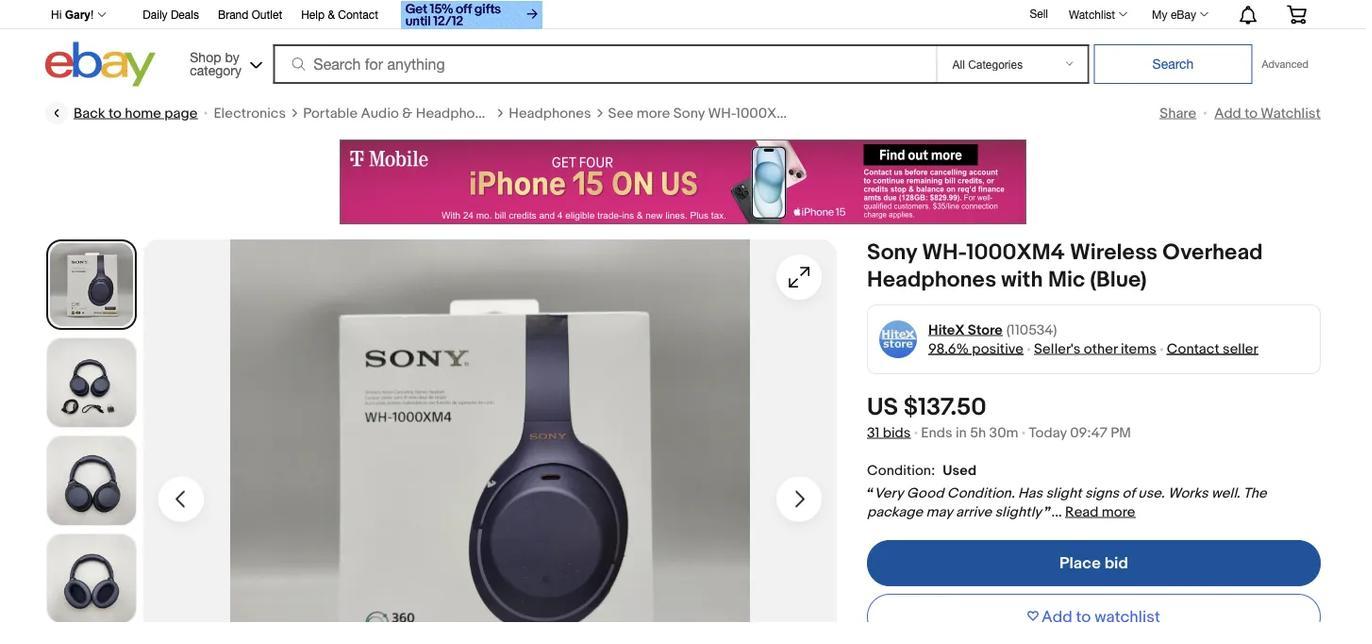 Task type: vqa. For each thing, say whether or not it's contained in the screenshot.
DCK240C2 in the DEWALT DCK240C2 20V MAX Drill and Impact Driver with 2 Batteries and Charger NEW New $134.99 Free shipping 20 sold
no



Task type: describe. For each thing, give the bounding box(es) containing it.
hi gary !
[[51, 8, 94, 21]]

watchlist link
[[1059, 3, 1137, 25]]

" ... read more
[[1045, 504, 1136, 521]]

shop by category button
[[182, 42, 266, 83]]

brand
[[218, 8, 249, 21]]

today
[[1029, 425, 1067, 442]]

mic
[[1049, 267, 1086, 294]]

seller
[[1223, 341, 1259, 358]]

see more sony wh-1000xm4 wireless headphones - midnight... link
[[608, 104, 1022, 123]]

advanced
[[1262, 58, 1309, 70]]

& inside account navigation
[[328, 8, 335, 21]]

picture 4 of 5 image
[[47, 535, 136, 624]]

hitex store (110534)
[[929, 322, 1058, 339]]

signs
[[1085, 485, 1120, 502]]

picture 3 of 5 image
[[47, 437, 136, 526]]

hitex store image
[[879, 320, 918, 359]]

09:47
[[1071, 425, 1108, 442]]

seller's other items link
[[1034, 341, 1157, 358]]

us $137.50
[[867, 394, 987, 423]]

brand outlet
[[218, 8, 282, 21]]

back
[[74, 105, 105, 122]]

my ebay
[[1153, 8, 1197, 21]]

portable
[[303, 105, 358, 122]]

headphones inside see more sony wh-1000xm4 wireless headphones - midnight... link
[[860, 105, 942, 122]]

condition.
[[947, 485, 1015, 502]]

share
[[1160, 105, 1197, 122]]

my
[[1153, 8, 1168, 21]]

home
[[125, 105, 161, 122]]

has
[[1018, 485, 1043, 502]]

$137.50
[[904, 394, 987, 423]]

outlet
[[252, 8, 282, 21]]

(110534)
[[1007, 322, 1058, 339]]

my ebay link
[[1142, 3, 1218, 25]]

read more link
[[1066, 504, 1136, 521]]

deals
[[171, 8, 199, 21]]

1000xm4 inside sony wh-1000xm4 wireless overhead headphones with mic (blue)
[[967, 240, 1065, 267]]

picture 2 of 5 image
[[47, 339, 136, 428]]

Search for anything text field
[[276, 46, 933, 82]]

0 vertical spatial sony
[[674, 105, 705, 122]]

shop by category banner
[[41, 0, 1321, 92]]

31 bids link
[[867, 425, 911, 442]]

works
[[1168, 485, 1209, 502]]

ends in 5h 30m
[[922, 425, 1019, 442]]

wireless inside sony wh-1000xm4 wireless overhead headphones with mic (blue)
[[1070, 240, 1158, 267]]

arrive
[[956, 504, 992, 521]]

wh- inside see more sony wh-1000xm4 wireless headphones - midnight... link
[[708, 105, 736, 122]]

today 09:47 pm
[[1029, 425, 1131, 442]]

share button
[[1160, 105, 1197, 122]]

!
[[91, 8, 94, 21]]

contact seller link
[[1167, 341, 1259, 358]]

with
[[1002, 267, 1044, 294]]

back to home page link
[[45, 102, 198, 125]]

daily deals link
[[143, 5, 199, 26]]

account navigation
[[41, 0, 1321, 32]]

may
[[926, 504, 953, 521]]

1 vertical spatial contact
[[1167, 341, 1220, 358]]

sell
[[1030, 7, 1049, 20]]

read
[[1066, 504, 1099, 521]]

see
[[608, 105, 634, 122]]

headphones left 'see'
[[509, 105, 591, 122]]

electronics link
[[214, 104, 286, 123]]

" very good condition. has slight signs of use. works well. the package may arrive slightly
[[867, 485, 1267, 521]]

store
[[968, 322, 1003, 339]]

advanced link
[[1253, 45, 1319, 83]]

shop
[[190, 49, 221, 65]]

slight
[[1046, 485, 1082, 502]]

audio
[[361, 105, 399, 122]]

help & contact
[[301, 8, 378, 21]]

ends
[[922, 425, 953, 442]]

contact seller
[[1167, 341, 1259, 358]]

30m
[[990, 425, 1019, 442]]

other
[[1084, 341, 1118, 358]]

of
[[1123, 485, 1135, 502]]

positive
[[972, 341, 1024, 358]]

good
[[907, 485, 944, 502]]

headphones inside portable audio & headphones link
[[416, 105, 498, 122]]

contact inside account navigation
[[338, 8, 378, 21]]

hi
[[51, 8, 62, 21]]

ebay
[[1171, 8, 1197, 21]]

98.6% positive link
[[929, 341, 1024, 358]]

us
[[867, 394, 899, 423]]

98.6% positive
[[929, 341, 1024, 358]]

1000xm4 inside see more sony wh-1000xm4 wireless headphones - midnight... link
[[736, 105, 798, 122]]

seller's other items
[[1034, 341, 1157, 358]]

headphones inside sony wh-1000xm4 wireless overhead headphones with mic (blue)
[[867, 267, 997, 294]]

31 bids
[[867, 425, 911, 442]]



Task type: locate. For each thing, give the bounding box(es) containing it.
add
[[1215, 105, 1242, 122]]

0 horizontal spatial watchlist
[[1069, 8, 1116, 21]]

0 horizontal spatial to
[[109, 105, 122, 122]]

used
[[943, 462, 977, 479]]

5h
[[970, 425, 987, 442]]

0 horizontal spatial more
[[637, 105, 670, 122]]

slightly
[[995, 504, 1042, 521]]

1 horizontal spatial wireless
[[1070, 240, 1158, 267]]

0 horizontal spatial wireless
[[801, 105, 856, 122]]

& right 'help'
[[328, 8, 335, 21]]

1 vertical spatial watchlist
[[1261, 105, 1321, 122]]

overhead
[[1163, 240, 1263, 267]]

0 vertical spatial watchlist
[[1069, 8, 1116, 21]]

condition:
[[867, 462, 936, 479]]

help
[[301, 8, 325, 21]]

0 horizontal spatial &
[[328, 8, 335, 21]]

to inside back to home page link
[[109, 105, 122, 122]]

your shopping cart image
[[1286, 5, 1308, 24]]

0 horizontal spatial sony
[[674, 105, 705, 122]]

1 horizontal spatial to
[[1245, 105, 1258, 122]]

headphones
[[416, 105, 498, 122], [509, 105, 591, 122], [860, 105, 942, 122], [867, 267, 997, 294]]

1 vertical spatial wireless
[[1070, 240, 1158, 267]]

package
[[867, 504, 923, 521]]

portable audio & headphones
[[303, 105, 498, 122]]

headphones up "hitex"
[[867, 267, 997, 294]]

0 vertical spatial more
[[637, 105, 670, 122]]

to right add
[[1245, 105, 1258, 122]]

gary
[[65, 8, 91, 21]]

0 vertical spatial wh-
[[708, 105, 736, 122]]

items
[[1121, 341, 1157, 358]]

wh- up "hitex"
[[922, 240, 967, 267]]

sony wh-1000xm4 wireless overhead headphones with mic (blue)
[[867, 240, 1263, 294]]

watchlist inside account navigation
[[1069, 8, 1116, 21]]

-
[[945, 105, 951, 122]]

brand outlet link
[[218, 5, 282, 26]]

portable audio & headphones link
[[303, 104, 498, 123]]

1 horizontal spatial watchlist
[[1261, 105, 1321, 122]]

sony wh-1000xm4 wireless overhead headphones with mic (blue) - picture 1 of 5 image
[[143, 240, 837, 624]]

watchlist right sell link at right top
[[1069, 8, 1116, 21]]

see more sony wh-1000xm4 wireless headphones - midnight...
[[608, 105, 1022, 122]]

bids
[[883, 425, 911, 442]]

add to watchlist
[[1215, 105, 1321, 122]]

contact right 'help'
[[338, 8, 378, 21]]

more
[[637, 105, 670, 122], [1102, 504, 1136, 521]]

very
[[874, 485, 904, 502]]

to right back
[[109, 105, 122, 122]]

0 horizontal spatial contact
[[338, 8, 378, 21]]

1 horizontal spatial wh-
[[922, 240, 967, 267]]

wh- inside sony wh-1000xm4 wireless overhead headphones with mic (blue)
[[922, 240, 967, 267]]

0 vertical spatial wireless
[[801, 105, 856, 122]]

to
[[109, 105, 122, 122], [1245, 105, 1258, 122]]

sony up hitex store image
[[867, 240, 917, 267]]

wireless
[[801, 105, 856, 122], [1070, 240, 1158, 267]]

sony
[[674, 105, 705, 122], [867, 240, 917, 267]]

pm
[[1111, 425, 1131, 442]]

1 horizontal spatial sony
[[867, 240, 917, 267]]

advertisement region
[[340, 140, 1027, 225]]

1 horizontal spatial contact
[[1167, 341, 1220, 358]]

watchlist down advanced link at the right of the page
[[1261, 105, 1321, 122]]

none submit inside shop by category banner
[[1094, 44, 1253, 84]]

picture 1 of 5 image
[[48, 242, 135, 328]]

shop by category
[[190, 49, 242, 78]]

0 vertical spatial 1000xm4
[[736, 105, 798, 122]]

headphones right the audio
[[416, 105, 498, 122]]

1 vertical spatial &
[[402, 105, 413, 122]]

31
[[867, 425, 880, 442]]

98.6%
[[929, 341, 969, 358]]

well.
[[1212, 485, 1241, 502]]

0 horizontal spatial 1000xm4
[[736, 105, 798, 122]]

back to home page
[[74, 105, 198, 122]]

headphones left -
[[860, 105, 942, 122]]

0 vertical spatial contact
[[338, 8, 378, 21]]

wh- down shop by category banner on the top
[[708, 105, 736, 122]]

get an extra 15% off image
[[401, 1, 543, 29]]

sony down shop by category banner on the top
[[674, 105, 705, 122]]

add to watchlist link
[[1215, 105, 1321, 122]]

to for back
[[109, 105, 122, 122]]

hitex
[[929, 322, 965, 339]]

condition: used
[[867, 462, 977, 479]]

& right the audio
[[402, 105, 413, 122]]

more right 'see'
[[637, 105, 670, 122]]

1 vertical spatial wh-
[[922, 240, 967, 267]]

daily deals
[[143, 8, 199, 21]]

seller's
[[1034, 341, 1081, 358]]

contact left seller
[[1167, 341, 1220, 358]]

"
[[867, 485, 874, 502]]

the
[[1244, 485, 1267, 502]]

(blue)
[[1091, 267, 1147, 294]]

1000xm4
[[736, 105, 798, 122], [967, 240, 1065, 267]]

1 to from the left
[[109, 105, 122, 122]]

1 vertical spatial 1000xm4
[[967, 240, 1065, 267]]

1 vertical spatial more
[[1102, 504, 1136, 521]]

more down of in the right bottom of the page
[[1102, 504, 1136, 521]]

1 horizontal spatial 1000xm4
[[967, 240, 1065, 267]]

0 vertical spatial &
[[328, 8, 335, 21]]

1 vertical spatial sony
[[867, 240, 917, 267]]

2 to from the left
[[1245, 105, 1258, 122]]

to for add
[[1245, 105, 1258, 122]]

category
[[190, 62, 242, 78]]

0 horizontal spatial wh-
[[708, 105, 736, 122]]

wh-
[[708, 105, 736, 122], [922, 240, 967, 267]]

hitex store link
[[929, 321, 1003, 340]]

electronics
[[214, 105, 286, 122]]

by
[[225, 49, 239, 65]]

"
[[1045, 504, 1052, 521]]

1 horizontal spatial more
[[1102, 504, 1136, 521]]

bid
[[1105, 554, 1129, 574]]

place bid
[[1060, 554, 1129, 574]]

place
[[1060, 554, 1101, 574]]

sony inside sony wh-1000xm4 wireless overhead headphones with mic (blue)
[[867, 240, 917, 267]]

headphones link
[[509, 104, 591, 123]]

in
[[956, 425, 967, 442]]

daily
[[143, 8, 168, 21]]

None submit
[[1094, 44, 1253, 84]]

1 horizontal spatial &
[[402, 105, 413, 122]]

sell link
[[1022, 7, 1057, 20]]



